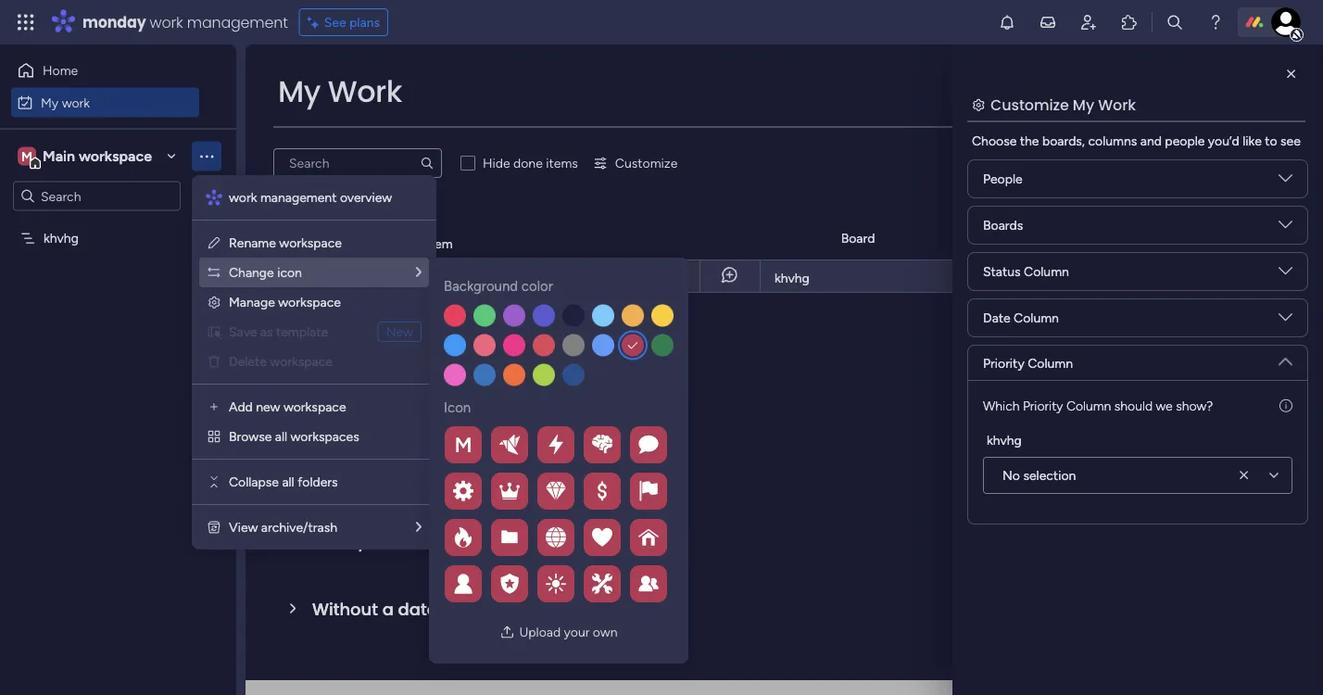 Task type: vqa. For each thing, say whether or not it's contained in the screenshot.
no selection
yes



Task type: locate. For each thing, give the bounding box(es) containing it.
icon
[[444, 399, 471, 416]]

workspace inside 'workspace selection' element
[[79, 147, 152, 165]]

apps image
[[1121, 13, 1139, 32]]

save
[[229, 324, 257, 340]]

gary orlando image
[[1272, 7, 1301, 37]]

0 left "icon"
[[411, 402, 419, 418]]

inbox image
[[1039, 13, 1057, 32]]

priority
[[983, 355, 1025, 371], [1023, 398, 1063, 413]]

0
[[382, 336, 390, 351], [411, 402, 419, 418], [414, 469, 423, 485], [371, 536, 380, 551], [454, 602, 463, 618]]

customize
[[991, 94, 1069, 115], [615, 155, 678, 171]]

delete workspace image
[[207, 354, 222, 369]]

this left month at the right top
[[992, 271, 1013, 285]]

2 vertical spatial khvhg
[[987, 432, 1022, 448]]

0 vertical spatial all
[[275, 429, 287, 444]]

work
[[150, 12, 183, 32], [62, 95, 90, 110], [229, 190, 257, 205]]

work right the monday
[[150, 12, 183, 32]]

workspace inside delete workspace menu item
[[270, 354, 333, 369]]

my up boards,
[[1073, 94, 1095, 115]]

1 horizontal spatial people
[[1158, 230, 1198, 246]]

later
[[312, 531, 354, 554]]

no
[[1003, 468, 1020, 483]]

menu item
[[199, 317, 429, 347]]

choose
[[972, 133, 1017, 149]]

1 vertical spatial people
[[1158, 230, 1198, 246]]

view archive/trash
[[229, 519, 337, 535]]

to
[[1265, 133, 1278, 149]]

0 horizontal spatial khvhg
[[44, 230, 79, 246]]

1 right project
[[346, 269, 352, 285]]

dapulse dropdown down arrow image down see in the top right of the page
[[1279, 171, 1293, 192]]

work down home
[[62, 95, 90, 110]]

1 vertical spatial customize
[[615, 155, 678, 171]]

items up 'next week / 0 items'
[[423, 402, 455, 418]]

None search field
[[273, 148, 442, 178]]

past
[[312, 230, 349, 254]]

/
[[405, 230, 414, 254], [369, 330, 378, 354], [398, 397, 407, 421], [401, 464, 410, 487], [358, 531, 367, 554], [442, 597, 450, 621]]

0 horizontal spatial this
[[312, 397, 346, 421]]

a
[[382, 597, 394, 621]]

items inside later / 0 items
[[383, 536, 415, 551]]

background color
[[444, 278, 553, 295]]

0 vertical spatial work
[[150, 12, 183, 32]]

date down status at the top of page
[[983, 310, 1011, 326]]

workspace down project
[[278, 294, 341, 310]]

m down "icon"
[[455, 432, 472, 457]]

column left should
[[1067, 398, 1112, 413]]

/ left new in the top of the page
[[369, 330, 378, 354]]

m
[[21, 148, 32, 164], [455, 432, 472, 457]]

customize button
[[586, 148, 685, 178]]

/ left "icon"
[[398, 397, 407, 421]]

folders
[[298, 474, 338, 490]]

menu containing work management overview
[[192, 175, 437, 550]]

see
[[324, 14, 346, 30]]

workspace for rename workspace
[[279, 235, 342, 251]]

add new workspace image
[[207, 399, 222, 414]]

rename
[[229, 235, 276, 251]]

1 horizontal spatial customize
[[991, 94, 1069, 115]]

khvhg
[[44, 230, 79, 246], [775, 270, 810, 286], [987, 432, 1022, 448]]

workspace up the workspaces
[[284, 399, 346, 415]]

0 vertical spatial management
[[187, 12, 288, 32]]

1 vertical spatial date
[[983, 310, 1011, 326]]

0 horizontal spatial my
[[41, 95, 59, 110]]

my for my work
[[41, 95, 59, 110]]

items up this week / 0 items
[[393, 336, 426, 351]]

0 horizontal spatial date
[[983, 310, 1011, 326]]

show?
[[1176, 398, 1213, 413]]

work for my
[[62, 95, 90, 110]]

upload your own button
[[493, 617, 625, 647]]

my work
[[278, 71, 402, 112]]

monday work management
[[82, 12, 288, 32]]

work up rename
[[229, 190, 257, 205]]

/ right date
[[442, 597, 450, 621]]

column down group
[[1024, 264, 1069, 279]]

all
[[275, 429, 287, 444], [282, 474, 294, 490]]

see
[[1281, 133, 1301, 149]]

m inside workspace icon
[[21, 148, 32, 164]]

main workspace
[[43, 147, 152, 165]]

workspace options image
[[197, 147, 216, 165]]

2 dapulse dropdown down arrow image from the top
[[1279, 218, 1293, 239]]

my work button
[[11, 88, 199, 117]]

hide
[[483, 155, 510, 171]]

0 vertical spatial khvhg
[[44, 230, 79, 246]]

2 horizontal spatial my
[[1073, 94, 1095, 115]]

option
[[0, 222, 236, 225]]

like
[[1243, 133, 1262, 149]]

items
[[546, 155, 578, 171], [393, 336, 426, 351], [423, 402, 455, 418], [426, 469, 458, 485], [383, 536, 415, 551], [466, 602, 498, 618]]

date up 15, on the right
[[1285, 230, 1312, 246]]

date
[[1285, 230, 1312, 246], [983, 310, 1011, 326]]

items down "icon"
[[426, 469, 458, 485]]

see plans button
[[299, 8, 388, 36]]

1 vertical spatial all
[[282, 474, 294, 490]]

week up the workspaces
[[350, 397, 394, 421]]

workspace up project
[[279, 235, 342, 251]]

priority right which
[[1023, 398, 1063, 413]]

0 horizontal spatial m
[[21, 148, 32, 164]]

1 horizontal spatial work
[[1098, 94, 1136, 115]]

color
[[522, 278, 553, 295]]

dates
[[353, 230, 401, 254]]

1 vertical spatial management
[[260, 190, 337, 205]]

all for collapse
[[282, 474, 294, 490]]

see plans
[[324, 14, 380, 30]]

0 vertical spatial this
[[992, 271, 1013, 285]]

0 vertical spatial priority
[[983, 355, 1025, 371]]

this for month
[[992, 271, 1013, 285]]

khvhg for khvhg group
[[987, 432, 1022, 448]]

khvhg inside group
[[987, 432, 1022, 448]]

1 horizontal spatial m
[[455, 432, 472, 457]]

items right later
[[383, 536, 415, 551]]

2 horizontal spatial work
[[229, 190, 257, 205]]

upload
[[519, 624, 561, 640]]

search image
[[420, 156, 435, 171]]

workspace down "template"
[[270, 354, 333, 369]]

0 up list arrow image
[[414, 469, 423, 485]]

all down add new workspace
[[275, 429, 287, 444]]

0 right later
[[371, 536, 380, 551]]

my down home
[[41, 95, 59, 110]]

view
[[229, 519, 258, 535]]

priority up which
[[983, 355, 1025, 371]]

item
[[427, 235, 453, 251]]

column down month at the right top
[[1014, 310, 1059, 326]]

work down plans
[[328, 71, 402, 112]]

main content
[[246, 44, 1323, 695]]

0 horizontal spatial customize
[[615, 155, 678, 171]]

items right date
[[466, 602, 498, 618]]

work inside 'button'
[[62, 95, 90, 110]]

2 horizontal spatial khvhg
[[987, 432, 1022, 448]]

m left main
[[21, 148, 32, 164]]

date column
[[983, 310, 1059, 326]]

1 left "item"
[[418, 235, 424, 251]]

1 vertical spatial 1
[[346, 269, 352, 285]]

menu
[[192, 175, 437, 550]]

done
[[513, 155, 543, 171]]

dapulse dropdown down arrow image up dapulse dropdown down arrow icon on the top
[[1279, 218, 1293, 239]]

0 vertical spatial date
[[1285, 230, 1312, 246]]

this for week
[[312, 397, 346, 421]]

0 vertical spatial m
[[21, 148, 32, 164]]

you'd
[[1208, 133, 1240, 149]]

1 vertical spatial work
[[62, 95, 90, 110]]

0 horizontal spatial work
[[62, 95, 90, 110]]

week for next
[[354, 464, 397, 487]]

1 vertical spatial khvhg
[[775, 270, 810, 286]]

work
[[328, 71, 402, 112], [1098, 94, 1136, 115]]

items inside 'next week / 0 items'
[[426, 469, 458, 485]]

1 horizontal spatial khvhg
[[775, 270, 810, 286]]

4 dapulse dropdown down arrow image from the top
[[1279, 348, 1293, 368]]

background
[[444, 278, 518, 295]]

workspaces
[[291, 429, 359, 444]]

menu item containing save as template
[[199, 317, 429, 347]]

change icon image
[[207, 265, 222, 280]]

1 horizontal spatial work
[[150, 12, 183, 32]]

selection
[[1024, 468, 1076, 483]]

0 right date
[[454, 602, 463, 618]]

list arrow image
[[416, 266, 422, 279]]

1
[[418, 235, 424, 251], [346, 269, 352, 285]]

dapulse dropdown down arrow image for people
[[1279, 171, 1293, 192]]

0 inside later / 0 items
[[371, 536, 380, 551]]

boards
[[983, 217, 1023, 233]]

workspace
[[79, 147, 152, 165], [279, 235, 342, 251], [278, 294, 341, 310], [270, 354, 333, 369], [284, 399, 346, 415]]

Filter dashboard by text search field
[[273, 148, 442, 178]]

collapse
[[229, 474, 279, 490]]

Search in workspace field
[[39, 185, 155, 207]]

dapulse dropdown down arrow image
[[1279, 264, 1293, 285]]

customize for customize my work
[[991, 94, 1069, 115]]

0 horizontal spatial 1
[[346, 269, 352, 285]]

0 right today on the left
[[382, 336, 390, 351]]

my down see plans button
[[278, 71, 321, 112]]

all for browse
[[275, 429, 287, 444]]

1 horizontal spatial date
[[1285, 230, 1312, 246]]

people
[[983, 171, 1023, 187], [1158, 230, 1198, 246]]

column down the date column
[[1028, 355, 1073, 371]]

next week / 0 items
[[312, 464, 458, 487]]

week right next
[[354, 464, 397, 487]]

1 horizontal spatial 1
[[418, 235, 424, 251]]

1 vertical spatial this
[[312, 397, 346, 421]]

which
[[983, 398, 1020, 413]]

rename workspace
[[229, 235, 342, 251]]

0 horizontal spatial people
[[983, 171, 1023, 187]]

choose the boards, columns and people you'd like to see
[[972, 133, 1301, 149]]

1 vertical spatial week
[[354, 464, 397, 487]]

this
[[992, 271, 1013, 285], [312, 397, 346, 421]]

1 horizontal spatial my
[[278, 71, 321, 112]]

3 dapulse dropdown down arrow image from the top
[[1279, 310, 1293, 331]]

plans
[[349, 14, 380, 30]]

my inside 'button'
[[41, 95, 59, 110]]

dapulse dropdown down arrow image for date column
[[1279, 310, 1293, 331]]

dapulse dropdown down arrow image
[[1279, 171, 1293, 192], [1279, 218, 1293, 239], [1279, 310, 1293, 331], [1279, 348, 1293, 368]]

help image
[[1207, 13, 1225, 32]]

work up columns
[[1098, 94, 1136, 115]]

1 horizontal spatial this
[[992, 271, 1013, 285]]

customize inside button
[[615, 155, 678, 171]]

dapulse dropdown down arrow image up v2 info "image"
[[1279, 348, 1293, 368]]

0 vertical spatial customize
[[991, 94, 1069, 115]]

0 vertical spatial 1
[[418, 235, 424, 251]]

workspace image
[[18, 146, 36, 166]]

workspace selection element
[[18, 145, 155, 169]]

workspace up search in workspace 'field' on the top left of page
[[79, 147, 152, 165]]

this up the workspaces
[[312, 397, 346, 421]]

dapulse dropdown down arrow image down nov 15, 09:
[[1279, 310, 1293, 331]]

0 vertical spatial week
[[350, 397, 394, 421]]

all left "folders" in the left bottom of the page
[[282, 474, 294, 490]]

2 vertical spatial work
[[229, 190, 257, 205]]

list arrow image
[[416, 520, 422, 534]]

1 dapulse dropdown down arrow image from the top
[[1279, 171, 1293, 192]]

week
[[350, 397, 394, 421], [354, 464, 397, 487]]



Task type: describe. For each thing, give the bounding box(es) containing it.
0 inside 'next week / 0 items'
[[414, 469, 423, 485]]

save as template
[[229, 324, 328, 340]]

0 inside today / 0 items
[[382, 336, 390, 351]]

nov 15, 09:
[[1264, 269, 1323, 284]]

no selection
[[1003, 468, 1076, 483]]

0 inside this week / 0 items
[[411, 402, 419, 418]]

items right done in the left top of the page
[[546, 155, 578, 171]]

status
[[983, 264, 1021, 279]]

items inside today / 0 items
[[393, 336, 426, 351]]

project 1
[[301, 269, 352, 285]]

khvhg for khvhg link
[[775, 270, 810, 286]]

browse all workspaces
[[229, 429, 359, 444]]

priority column
[[983, 355, 1073, 371]]

as
[[260, 324, 273, 340]]

work management overview
[[229, 190, 392, 205]]

khvhg inside list box
[[44, 230, 79, 246]]

column for date column
[[1014, 310, 1059, 326]]

workspace for delete workspace
[[270, 354, 333, 369]]

home
[[43, 63, 78, 78]]

home button
[[11, 56, 199, 85]]

nov
[[1264, 269, 1287, 284]]

own
[[593, 624, 618, 640]]

today
[[312, 330, 365, 354]]

manage workspace image
[[207, 295, 222, 310]]

dapulse dropdown down arrow image for boards
[[1279, 218, 1293, 239]]

month
[[1016, 271, 1052, 285]]

notifications image
[[998, 13, 1017, 32]]

search everything image
[[1166, 13, 1184, 32]]

people
[[1165, 133, 1205, 149]]

select product image
[[17, 13, 35, 32]]

date for date
[[1285, 230, 1312, 246]]

rename workspace image
[[207, 235, 222, 250]]

09:
[[1307, 269, 1323, 284]]

change icon
[[229, 265, 302, 280]]

delete workspace menu item
[[199, 347, 429, 376]]

customize my work
[[991, 94, 1136, 115]]

0 horizontal spatial work
[[328, 71, 402, 112]]

hide done items
[[483, 155, 578, 171]]

collapse all folders
[[229, 474, 338, 490]]

the
[[1020, 133, 1039, 149]]

items inside this week / 0 items
[[423, 402, 455, 418]]

/ right later
[[358, 531, 367, 554]]

invite members image
[[1080, 13, 1098, 32]]

delete
[[229, 354, 267, 369]]

0 vertical spatial people
[[983, 171, 1023, 187]]

customize for customize
[[615, 155, 678, 171]]

boards,
[[1043, 133, 1085, 149]]

browse all workspaces image
[[207, 429, 222, 444]]

workspace for manage workspace
[[278, 294, 341, 310]]

main
[[43, 147, 75, 165]]

/ down this week / 0 items
[[401, 464, 410, 487]]

delete workspace
[[229, 354, 333, 369]]

add
[[229, 399, 253, 415]]

1 vertical spatial priority
[[1023, 398, 1063, 413]]

this month
[[992, 271, 1052, 285]]

we
[[1156, 398, 1173, 413]]

khvhg heading
[[987, 430, 1022, 449]]

my for my work
[[278, 71, 321, 112]]

service icon image
[[207, 324, 222, 339]]

dapulse dropdown down arrow image for priority column
[[1279, 348, 1293, 368]]

this week / 0 items
[[312, 397, 455, 421]]

column for status column
[[1024, 264, 1069, 279]]

template
[[276, 324, 328, 340]]

/ left "item"
[[405, 230, 414, 254]]

view archive/trash image
[[207, 520, 222, 535]]

date for date column
[[983, 310, 1011, 326]]

workspace for main workspace
[[79, 147, 152, 165]]

khvhg group
[[983, 430, 1293, 494]]

your
[[564, 624, 590, 640]]

my work
[[41, 95, 90, 110]]

v2 info image
[[1280, 396, 1293, 415]]

and
[[1141, 133, 1162, 149]]

photo icon image
[[500, 625, 515, 639]]

should
[[1115, 398, 1153, 413]]

khvhg link
[[772, 260, 943, 294]]

later / 0 items
[[312, 531, 415, 554]]

which priority column should we show?
[[983, 398, 1213, 413]]

today / 0 items
[[312, 330, 426, 354]]

change
[[229, 265, 274, 280]]

new
[[256, 399, 280, 415]]

column for priority column
[[1028, 355, 1073, 371]]

items inside without a date / 0 items
[[466, 602, 498, 618]]

0 inside without a date / 0 items
[[454, 602, 463, 618]]

main content containing past dates /
[[246, 44, 1323, 695]]

date
[[398, 597, 437, 621]]

add new workspace
[[229, 399, 346, 415]]

work for monday
[[150, 12, 183, 32]]

icon
[[277, 265, 302, 280]]

board
[[841, 230, 875, 246]]

without
[[312, 597, 378, 621]]

collapse all folders image
[[207, 475, 222, 489]]

manage
[[229, 294, 275, 310]]

manage workspace
[[229, 294, 341, 310]]

monday
[[82, 12, 146, 32]]

past dates / 1 item
[[312, 230, 453, 254]]

archive/trash
[[261, 519, 337, 535]]

new
[[386, 324, 413, 340]]

project
[[301, 269, 343, 285]]

group
[[1021, 230, 1057, 246]]

overview
[[340, 190, 392, 205]]

week for this
[[350, 397, 394, 421]]

1 inside past dates / 1 item
[[418, 235, 424, 251]]

without a date / 0 items
[[312, 597, 498, 621]]

columns
[[1089, 133, 1137, 149]]

status column
[[983, 264, 1069, 279]]

1 vertical spatial m
[[455, 432, 472, 457]]

khvhg list box
[[0, 219, 236, 504]]

upload your own
[[519, 624, 618, 640]]

15,
[[1290, 269, 1304, 284]]

browse
[[229, 429, 272, 444]]



